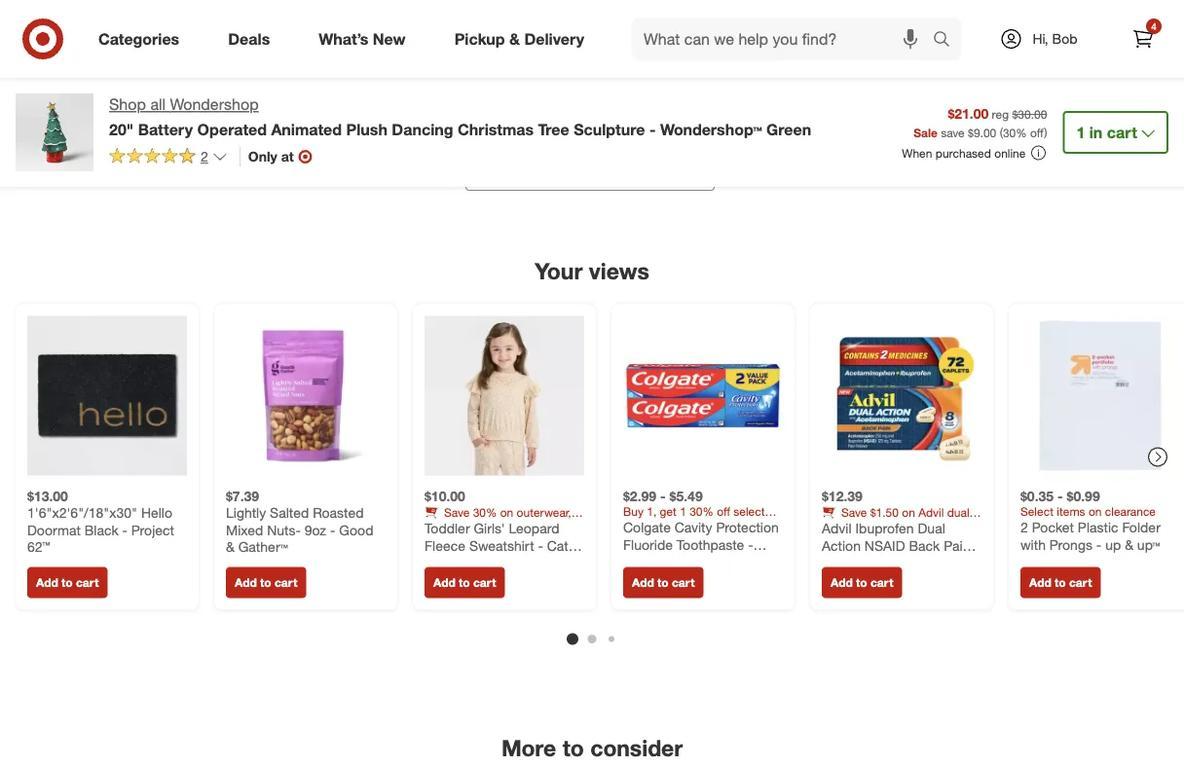 Task type: describe. For each thing, give the bounding box(es) containing it.
only
[[248, 148, 277, 165]]

categories
[[580, 54, 693, 81]]

christmas inside 'shop all wondershop 20" battery operated animated plush dancing christmas tree sculpture - wondershop™ green'
[[458, 120, 534, 139]]

colgate cavity protection fluoride toothpaste - great regular flavor
[[623, 519, 779, 571]]

reliever
[[911, 520, 949, 535]]

advil inside advil ibuprofen dual action nsaid back pain reliever caplet - 72ct
[[822, 520, 852, 538]]

with
[[1020, 537, 1046, 554]]

toothpaste
[[677, 537, 744, 554]]

add to cart button for colgate cavity protection fluoride toothpaste - great regular flavor
[[623, 568, 703, 599]]

1
[[1076, 123, 1085, 142]]

christmas decorations link
[[305, 98, 497, 140]]

ibuprofen
[[855, 520, 914, 538]]

shop all wondershop 20" battery operated animated plush dancing christmas tree sculpture - wondershop™ green
[[109, 95, 811, 139]]

9.00
[[974, 125, 996, 140]]

fluoride
[[623, 537, 673, 554]]

sale
[[914, 125, 937, 140]]

your
[[535, 257, 583, 285]]

wondershop
[[170, 95, 259, 114]]

more to consider
[[501, 735, 683, 762]]

to for advil ibuprofen dual action nsaid back pain reliever caplet - 72ct
[[856, 576, 867, 591]]

action
[[822, 538, 861, 555]]

$2.99 - $5.49
[[623, 488, 703, 505]]

indoor christmas decorations
[[75, 109, 284, 128]]

2 link
[[109, 147, 228, 169]]

what's new link
[[302, 18, 430, 60]]

flavor
[[712, 554, 748, 571]]

$
[[968, 125, 974, 140]]

your views
[[535, 257, 649, 285]]

2 inside "link"
[[201, 148, 208, 165]]

only at
[[248, 148, 294, 165]]

what's
[[319, 29, 368, 48]]

caplet
[[874, 555, 914, 572]]

$12.39
[[822, 488, 863, 505]]

artificial
[[707, 109, 763, 128]]

all
[[150, 95, 166, 114]]

cart right in
[[1107, 123, 1137, 142]]

30
[[1003, 125, 1016, 140]]

tree
[[538, 120, 569, 139]]

pocket
[[1032, 519, 1074, 537]]

62™
[[27, 539, 50, 556]]

new
[[373, 29, 406, 48]]

$0.35 - $0.99 select items on clearance 2 pocket plastic folder with prongs - up & up™
[[1020, 488, 1160, 554]]

sculpture
[[574, 120, 645, 139]]

roasted
[[313, 505, 364, 522]]

pickup
[[454, 29, 505, 48]]

girls'
[[474, 520, 505, 538]]

hi,
[[1033, 30, 1048, 47]]

toddler girls' leopard fleece sweatshirt - cat & jack™ beige image
[[425, 316, 584, 476]]

cat
[[547, 538, 568, 555]]

to for lightly salted roasted mixed nuts- 9oz - good & gather™
[[260, 576, 271, 591]]

decor
[[1020, 109, 1063, 128]]

dual
[[947, 506, 969, 520]]

1'6"x2'6"/18"x30"
[[27, 505, 137, 522]]

add for advil ibuprofen dual action nsaid back pain reliever caplet - 72ct
[[831, 576, 853, 591]]

cavity
[[674, 519, 712, 537]]

wondershop™
[[660, 120, 762, 139]]

2 decorations from the left
[[396, 109, 480, 128]]

- inside advil ibuprofen dual action nsaid back pain reliever caplet - 72ct
[[918, 555, 923, 572]]

& inside "pickup & delivery" link
[[509, 29, 520, 48]]

select
[[1020, 505, 1054, 519]]

save
[[841, 506, 867, 520]]

add for colgate cavity protection fluoride toothpaste - great regular flavor
[[632, 576, 654, 591]]

colgate
[[623, 519, 671, 537]]

cart for toddler girls' leopard fleece sweatshirt - cat & jack™ beige
[[473, 576, 496, 591]]

- inside $13.00 1'6"x2'6"/18"x30" hello doormat black - project 62™
[[122, 522, 128, 539]]

cart for 1'6"x2'6"/18"x30" hello doormat black - project 62™
[[76, 576, 99, 591]]

action
[[822, 520, 854, 535]]

christmas ornaments link
[[501, 98, 687, 140]]

fleece
[[425, 538, 465, 555]]

add for lightly salted roasted mixed nuts- 9oz - good & gather™
[[235, 576, 257, 591]]

add to cart for colgate cavity protection fluoride toothpaste - great regular flavor
[[632, 576, 695, 591]]

to right more
[[563, 735, 584, 762]]

consider
[[590, 735, 683, 762]]

lightly salted roasted mixed nuts- 9oz - good & gather™ image
[[226, 316, 386, 476]]

add to cart for 2 pocket plastic folder with prongs - up & up™
[[1029, 576, 1092, 591]]

- right $0.35
[[1057, 488, 1063, 505]]

at
[[281, 148, 294, 165]]

add to cart for advil ibuprofen dual action nsaid back pain reliever caplet - 72ct
[[831, 576, 893, 591]]

good
[[339, 522, 373, 539]]

add to cart button for toddler girls' leopard fleece sweatshirt - cat & jack™ beige
[[425, 568, 505, 599]]

cart for lightly salted roasted mixed nuts- 9oz - good & gather™
[[275, 576, 297, 591]]

1 in cart
[[1076, 123, 1137, 142]]

plush
[[346, 120, 387, 139]]

christmas decor ideas
[[945, 109, 1105, 128]]

shop
[[109, 95, 146, 114]]

protection
[[716, 519, 779, 537]]

when
[[902, 146, 932, 160]]

dancing
[[392, 120, 453, 139]]

nuts-
[[267, 522, 301, 539]]

add to cart button for lightly salted roasted mixed nuts- 9oz - good & gather™
[[226, 568, 306, 599]]

in
[[1089, 123, 1103, 142]]

toddler
[[425, 520, 470, 538]]

indoor
[[75, 109, 120, 128]]

$10.00
[[425, 488, 465, 505]]

battery
[[138, 120, 193, 139]]

categories
[[98, 29, 179, 48]]

4 link
[[1122, 18, 1165, 60]]

on inside $0.35 - $0.99 select items on clearance 2 pocket plastic folder with prongs - up & up™
[[1089, 505, 1102, 519]]

$1.50
[[870, 506, 899, 520]]

- inside 'shop all wondershop 20" battery operated animated plush dancing christmas tree sculpture - wondershop™ green'
[[649, 120, 656, 139]]

cart for colgate cavity protection fluoride toothpaste - great regular flavor
[[672, 576, 695, 591]]

regular
[[661, 554, 708, 571]]

72ct
[[927, 555, 954, 572]]

advil ibuprofen dual action nsaid back pain reliever caplet - 72ct image
[[822, 316, 981, 476]]

back
[[857, 520, 883, 535]]

to for 2 pocket plastic folder with prongs - up & up™
[[1055, 576, 1066, 591]]

%
[[1016, 125, 1027, 140]]

add to cart button for 2 pocket plastic folder with prongs - up & up™
[[1020, 568, 1101, 599]]

- left the $5.49
[[660, 488, 666, 505]]



Task type: vqa. For each thing, say whether or not it's contained in the screenshot.
9oz
yes



Task type: locate. For each thing, give the bounding box(es) containing it.
1 horizontal spatial decorations
[[396, 109, 480, 128]]

on
[[1089, 505, 1102, 519], [902, 506, 915, 520]]

to down regular
[[657, 576, 669, 591]]

christmas decorations
[[321, 109, 480, 128]]

6 add from the left
[[1029, 576, 1051, 591]]

add to cart button for 1'6"x2'6"/18"x30" hello doormat black - project 62™
[[27, 568, 107, 599]]

to down beige
[[459, 576, 470, 591]]

add to cart button down fluoride
[[623, 568, 703, 599]]

2 down operated
[[201, 148, 208, 165]]

on right $1.50
[[902, 506, 915, 520]]

$2.99
[[623, 488, 656, 505]]

5 add from the left
[[831, 576, 853, 591]]

4
[[1151, 20, 1157, 32]]

back
[[909, 538, 940, 555]]

2 inside $0.35 - $0.99 select items on clearance 2 pocket plastic folder with prongs - up & up™
[[1020, 519, 1028, 537]]

1 in cart for 20" battery operated animated plush dancing christmas tree sculpture - wondershop™ green element
[[1076, 123, 1137, 142]]

3 add to cart button from the left
[[425, 568, 505, 599]]

add to cart button down fleece
[[425, 568, 505, 599]]

what's new
[[319, 29, 406, 48]]

1 add to cart button from the left
[[27, 568, 107, 599]]

(
[[1000, 125, 1003, 140]]

add to cart down 62™
[[36, 576, 99, 591]]

pain
[[944, 538, 970, 555]]

add for 2 pocket plastic folder with prongs - up & up™
[[1029, 576, 1051, 591]]

items
[[1057, 505, 1085, 519]]

plastic
[[1078, 519, 1118, 537]]

& up the related
[[509, 29, 520, 48]]

1 horizontal spatial advil
[[918, 506, 944, 520]]

lightly
[[226, 505, 266, 522]]

ornaments
[[593, 109, 670, 128]]

off
[[1030, 125, 1044, 140]]

add to cart button down gather™
[[226, 568, 306, 599]]

4 add to cart button from the left
[[623, 568, 703, 599]]

1 horizontal spatial 2
[[1020, 519, 1028, 537]]

project
[[131, 522, 174, 539]]

leopard
[[509, 520, 559, 538]]

christmas decor ideas link
[[929, 98, 1121, 140]]

1 vertical spatial 2
[[1020, 519, 1028, 537]]

add to cart for lightly salted roasted mixed nuts- 9oz - good & gather™
[[235, 576, 297, 591]]

4 add from the left
[[632, 576, 654, 591]]

to for colgate cavity protection fluoride toothpaste - great regular flavor
[[657, 576, 669, 591]]

folder
[[1122, 519, 1160, 537]]

ideas
[[1067, 109, 1105, 128]]

2 left pocket
[[1020, 519, 1028, 537]]

1 add from the left
[[36, 576, 58, 591]]

advil down $12.39 at right
[[822, 520, 852, 538]]

image of 20" battery operated animated plush dancing christmas tree sculpture - wondershop™ green image
[[16, 93, 93, 171]]

& right cat
[[572, 538, 581, 555]]

dual
[[918, 520, 945, 538]]

save
[[941, 125, 965, 140]]

hello
[[141, 505, 172, 522]]

3 add from the left
[[433, 576, 455, 591]]

prongs
[[1049, 537, 1092, 554]]

to down 'reliever'
[[856, 576, 867, 591]]

& right the up
[[1125, 537, 1133, 554]]

add to cart
[[36, 576, 99, 591], [235, 576, 297, 591], [433, 576, 496, 591], [632, 576, 695, 591], [831, 576, 893, 591], [1029, 576, 1092, 591]]

- inside colgate cavity protection fluoride toothpaste - great regular flavor
[[748, 537, 753, 554]]

cart for advil ibuprofen dual action nsaid back pain reliever caplet - 72ct
[[870, 576, 893, 591]]

0 horizontal spatial advil
[[822, 520, 852, 538]]

advil ibuprofen dual action nsaid back pain reliever caplet - 72ct
[[822, 520, 970, 572]]

1 decorations from the left
[[200, 109, 284, 128]]

5 add to cart from the left
[[831, 576, 893, 591]]

- right 9oz at the bottom left
[[330, 522, 335, 539]]

add to cart down prongs
[[1029, 576, 1092, 591]]

$7.39
[[226, 488, 259, 505]]

$21.00 reg $30.00 sale save $ 9.00 ( 30 % off )
[[914, 105, 1047, 140]]

add for 1'6"x2'6"/18"x30" hello doormat black - project 62™
[[36, 576, 58, 591]]

0 horizontal spatial 2
[[201, 148, 208, 165]]

- right the black at the bottom
[[122, 522, 128, 539]]

- inside toddler girls' leopard fleece sweatshirt - cat & jack™ beige
[[538, 538, 543, 555]]

0 horizontal spatial decorations
[[200, 109, 284, 128]]

add down great
[[632, 576, 654, 591]]

&
[[509, 29, 520, 48], [1125, 537, 1133, 554], [572, 538, 581, 555], [226, 539, 234, 556]]

$7.39 lightly salted roasted mixed nuts- 9oz - good & gather™
[[226, 488, 373, 556]]

add to cart button down 62™
[[27, 568, 107, 599]]

add to cart for 1'6"x2'6"/18"x30" hello doormat black - project 62™
[[36, 576, 99, 591]]

decorations up only
[[200, 109, 284, 128]]

more
[[501, 735, 556, 762]]

toddler girls' leopard fleece sweatshirt - cat & jack™ beige
[[425, 520, 581, 572]]

- left the up
[[1096, 537, 1102, 554]]

cart down gather™
[[275, 576, 297, 591]]

& inside toddler girls' leopard fleece sweatshirt - cat & jack™ beige
[[572, 538, 581, 555]]

2 pocket plastic folder with prongs - up & up™ image
[[1020, 316, 1180, 476]]

$0.99
[[1067, 488, 1100, 505]]

0 vertical spatial 2
[[201, 148, 208, 165]]

5 add to cart button from the left
[[822, 568, 902, 599]]

- right toothpaste
[[748, 537, 753, 554]]

1 horizontal spatial on
[[1089, 505, 1102, 519]]

20"
[[109, 120, 134, 139]]

add to cart button for advil ibuprofen dual action nsaid back pain reliever caplet - 72ct
[[822, 568, 902, 599]]

1'6"x2'6"/18"x30" hello doormat black - project 62™ image
[[27, 316, 187, 476]]

on right the items
[[1089, 505, 1102, 519]]

add to cart button down action at the bottom of page
[[822, 568, 902, 599]]

- right sculpture
[[649, 120, 656, 139]]

to for 1'6"x2'6"/18"x30" hello doormat black - project 62™
[[61, 576, 73, 591]]

6 add to cart button from the left
[[1020, 568, 1101, 599]]

doormat
[[27, 522, 81, 539]]

cart down beige
[[473, 576, 496, 591]]

reliever
[[822, 555, 871, 572]]

decorations right plush
[[396, 109, 480, 128]]

0 horizontal spatial on
[[902, 506, 915, 520]]

operated
[[197, 120, 267, 139]]

search button
[[924, 18, 971, 64]]

bob
[[1052, 30, 1077, 47]]

on inside save $1.50 on advil dual action back pain reliever
[[902, 506, 915, 520]]

to for toddler girls' leopard fleece sweatshirt - cat & jack™ beige
[[459, 576, 470, 591]]

add to cart button down prongs
[[1020, 568, 1101, 599]]

to down prongs
[[1055, 576, 1066, 591]]

& inside $0.35 - $0.99 select items on clearance 2 pocket plastic folder with prongs - up & up™
[[1125, 537, 1133, 554]]

cart down caplet
[[870, 576, 893, 591]]

$30.00
[[1012, 107, 1047, 121]]

cart down the black at the bottom
[[76, 576, 99, 591]]

to down the doormat
[[61, 576, 73, 591]]

views
[[589, 257, 649, 285]]

- inside $7.39 lightly salted roasted mixed nuts- 9oz - good & gather™
[[330, 522, 335, 539]]

advil left dual
[[918, 506, 944, 520]]

related categories
[[491, 54, 693, 81]]

$13.00 1'6"x2'6"/18"x30" hello doormat black - project 62™
[[27, 488, 174, 556]]

sweatshirt
[[469, 538, 534, 555]]

add to cart down beige
[[433, 576, 496, 591]]

-
[[649, 120, 656, 139], [660, 488, 666, 505], [1057, 488, 1063, 505], [122, 522, 128, 539], [330, 522, 335, 539], [748, 537, 753, 554], [1096, 537, 1102, 554], [538, 538, 543, 555], [918, 555, 923, 572]]

add to cart down gather™
[[235, 576, 297, 591]]

9oz
[[305, 522, 326, 539]]

indoor christmas decorations link
[[59, 98, 301, 140]]

4 add to cart from the left
[[632, 576, 695, 591]]

& inside $7.39 lightly salted roasted mixed nuts- 9oz - good & gather™
[[226, 539, 234, 556]]

cart for 2 pocket plastic folder with prongs - up & up™
[[1069, 576, 1092, 591]]

great
[[623, 554, 657, 571]]

deals
[[228, 29, 270, 48]]

pain
[[886, 520, 908, 535]]

add down 62™
[[36, 576, 58, 591]]

add to cart down regular
[[632, 576, 695, 591]]

add down gather™
[[235, 576, 257, 591]]

gather™
[[238, 539, 288, 556]]

to down gather™
[[260, 576, 271, 591]]

advil inside save $1.50 on advil dual action back pain reliever
[[918, 506, 944, 520]]

3 add to cart from the left
[[433, 576, 496, 591]]

- left '72ct'
[[918, 555, 923, 572]]

salted
[[270, 505, 309, 522]]

cart down prongs
[[1069, 576, 1092, 591]]

add for toddler girls' leopard fleece sweatshirt - cat & jack™ beige
[[433, 576, 455, 591]]

2
[[201, 148, 208, 165], [1020, 519, 1028, 537]]

purchased
[[936, 146, 991, 160]]

related
[[491, 54, 573, 81]]

to
[[61, 576, 73, 591], [260, 576, 271, 591], [459, 576, 470, 591], [657, 576, 669, 591], [856, 576, 867, 591], [1055, 576, 1066, 591], [563, 735, 584, 762]]

add
[[36, 576, 58, 591], [235, 576, 257, 591], [433, 576, 455, 591], [632, 576, 654, 591], [831, 576, 853, 591], [1029, 576, 1051, 591]]

beige
[[464, 555, 499, 572]]

2 add to cart button from the left
[[226, 568, 306, 599]]

& left gather™
[[226, 539, 234, 556]]

add down 'reliever'
[[831, 576, 853, 591]]

add down jack™
[[433, 576, 455, 591]]

artificial christmas greenery link
[[691, 98, 925, 140]]

jack™
[[425, 555, 460, 572]]

pickup & delivery
[[454, 29, 584, 48]]

colgate cavity protection fluoride toothpaste - great regular flavor image
[[623, 316, 783, 476]]

cart down regular
[[672, 576, 695, 591]]

add to cart down 'reliever'
[[831, 576, 893, 591]]

2 add to cart from the left
[[235, 576, 297, 591]]

6 add to cart from the left
[[1029, 576, 1092, 591]]

add to cart for toddler girls' leopard fleece sweatshirt - cat & jack™ beige
[[433, 576, 496, 591]]

- left cat
[[538, 538, 543, 555]]

christmas
[[125, 109, 196, 128], [321, 109, 392, 128], [517, 109, 588, 128], [768, 109, 839, 128], [945, 109, 1016, 128], [458, 120, 534, 139]]

add down with
[[1029, 576, 1051, 591]]

2 add from the left
[[235, 576, 257, 591]]

1 add to cart from the left
[[36, 576, 99, 591]]

What can we help you find? suggestions appear below search field
[[632, 18, 938, 60]]

search
[[924, 31, 971, 50]]



